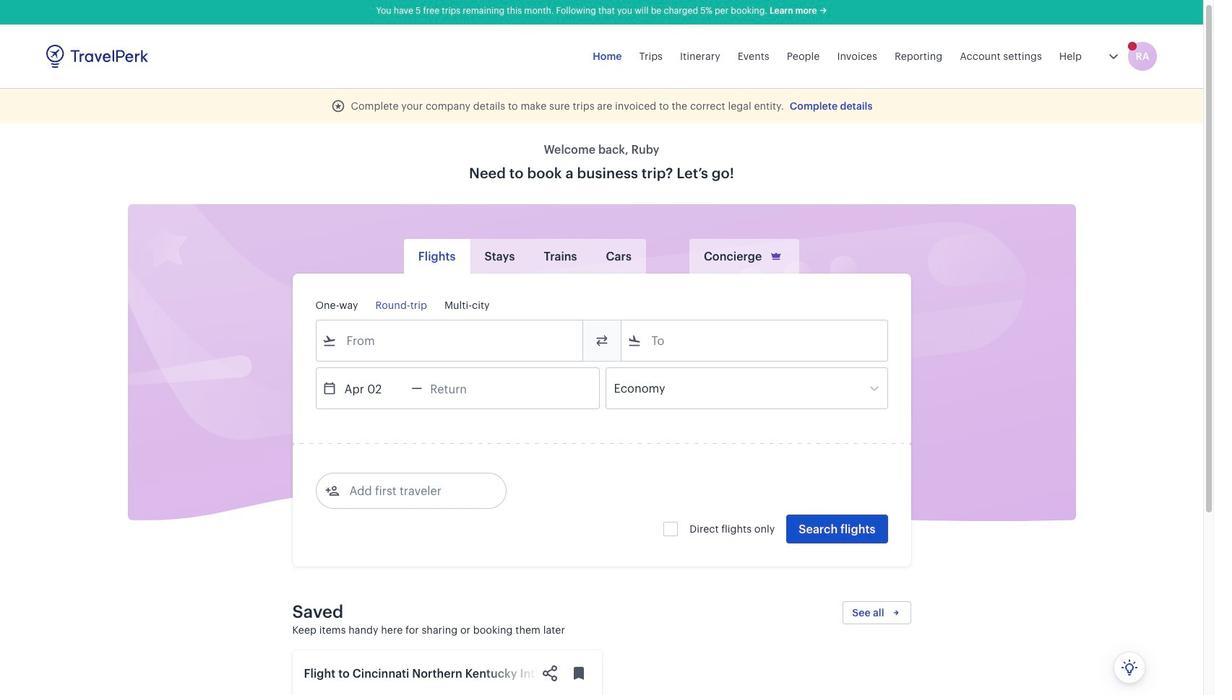 Task type: describe. For each thing, give the bounding box(es) containing it.
From search field
[[336, 330, 563, 353]]

Depart text field
[[336, 369, 412, 409]]

To search field
[[641, 330, 868, 353]]



Task type: locate. For each thing, give the bounding box(es) containing it.
Add first traveler search field
[[339, 480, 490, 503]]

Return text field
[[422, 369, 497, 409]]



